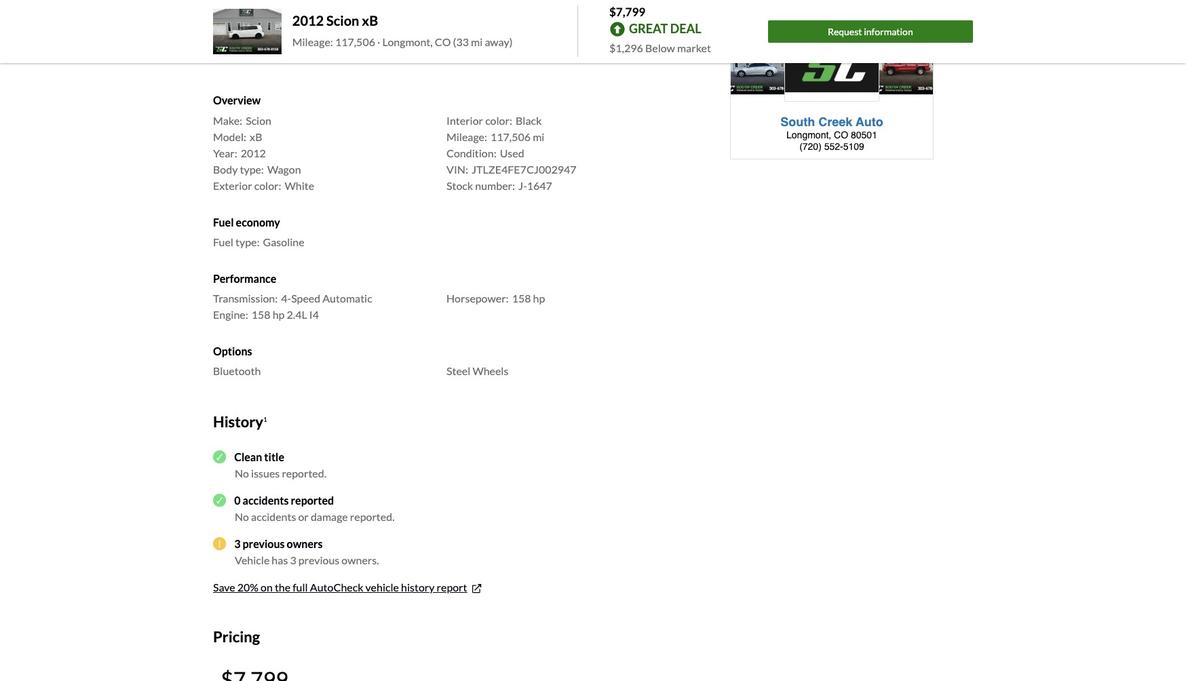 Task type: locate. For each thing, give the bounding box(es) containing it.
vdpalert image
[[213, 538, 226, 551]]

pricing
[[213, 628, 260, 646]]

2 fuel from the top
[[213, 235, 234, 248]]

deal
[[671, 21, 702, 36]]

gasoline
[[254, 1, 290, 13], [263, 235, 305, 248]]

history
[[213, 413, 263, 431]]

0 vertical spatial previous
[[243, 538, 285, 551]]

no for no accidents or damage reported.
[[235, 511, 249, 523]]

previous up vehicle
[[243, 538, 285, 551]]

scion inside make: scion model: xb year: 2012 body type: wagon exterior color: white
[[246, 114, 272, 127]]

type:
[[240, 163, 264, 176], [236, 235, 260, 248]]

0 vertical spatial 3
[[234, 538, 241, 551]]

steel
[[447, 365, 471, 378]]

reported. right damage
[[350, 511, 395, 523]]

bluetooth image
[[219, 34, 240, 56]]

owners
[[287, 538, 323, 551]]

xb
[[362, 12, 378, 29], [250, 130, 262, 143]]

1 vertical spatial mileage:
[[447, 130, 487, 143]]

117,506 left ·
[[335, 36, 375, 48]]

reported.
[[282, 467, 327, 480], [350, 511, 395, 523]]

0 vertical spatial type:
[[240, 163, 264, 176]]

type: down fuel economy
[[236, 235, 260, 248]]

previous
[[243, 538, 285, 551], [299, 554, 340, 567]]

speed
[[291, 292, 321, 305]]

0 vertical spatial accidents
[[243, 494, 289, 507]]

$1,296 below market
[[610, 41, 711, 54]]

0 vertical spatial no
[[235, 467, 249, 480]]

0
[[234, 494, 241, 507]]

color: left black
[[485, 114, 513, 127]]

0 vertical spatial reported.
[[282, 467, 327, 480]]

previous down owners
[[299, 554, 340, 567]]

options
[[213, 345, 252, 358]]

engine:
[[213, 308, 248, 321]]

1 fuel from the top
[[213, 216, 234, 229]]

interior color: black mileage: 117,506 mi condition: used vin: jtlze4fe7cj002947 stock number: j-1647
[[447, 114, 577, 192]]

1 vertical spatial 3
[[290, 554, 296, 567]]

0 vertical spatial 2012
[[292, 12, 324, 29]]

2012
[[292, 12, 324, 29], [241, 146, 266, 159]]

0 horizontal spatial scion
[[246, 114, 272, 127]]

2012 inside make: scion model: xb year: 2012 body type: wagon exterior color: white
[[241, 146, 266, 159]]

color: inside make: scion model: xb year: 2012 body type: wagon exterior color: white
[[254, 179, 281, 192]]

1 horizontal spatial hp
[[533, 292, 545, 305]]

bluetooth
[[254, 38, 309, 52], [213, 365, 261, 378]]

xb right model: on the top of the page
[[250, 130, 262, 143]]

158 right horsepower:
[[512, 292, 531, 305]]

1 vertical spatial fuel
[[213, 235, 234, 248]]

make: scion model: xb year: 2012 body type: wagon exterior color: white
[[213, 114, 314, 192]]

fuel type: gasoline
[[213, 235, 305, 248]]

1 horizontal spatial mileage:
[[447, 130, 487, 143]]

2012 scion xb mileage: 117,506 · longmont, co (33 mi away)
[[292, 12, 513, 48]]

0 vertical spatial color:
[[485, 114, 513, 127]]

1 vertical spatial accidents
[[251, 511, 296, 523]]

mileage: for 2012
[[292, 36, 333, 48]]

1 vertical spatial 117,506
[[491, 130, 531, 143]]

type: up exterior
[[240, 163, 264, 176]]

1 vertical spatial bluetooth
[[213, 365, 261, 378]]

steel wheels
[[447, 365, 509, 378]]

bluetooth right bluetooth image
[[254, 38, 309, 52]]

1 horizontal spatial 117,506
[[491, 130, 531, 143]]

number:
[[475, 179, 515, 192]]

hp
[[533, 292, 545, 305], [273, 308, 285, 321]]

0 horizontal spatial previous
[[243, 538, 285, 551]]

away)
[[485, 36, 513, 48]]

4-
[[281, 292, 291, 305]]

0 horizontal spatial reported.
[[282, 467, 327, 480]]

autocheck
[[310, 581, 364, 594]]

1 vertical spatial previous
[[299, 554, 340, 567]]

mi
[[471, 36, 483, 48], [533, 130, 545, 143]]

vdpcheck image
[[213, 451, 226, 464]]

mileage: inside interior color: black mileage: 117,506 mi condition: used vin: jtlze4fe7cj002947 stock number: j-1647
[[447, 130, 487, 143]]

model:
[[213, 130, 246, 143]]

request
[[828, 26, 863, 37]]

0 horizontal spatial mi
[[471, 36, 483, 48]]

1 vertical spatial type:
[[236, 235, 260, 248]]

interior
[[447, 114, 483, 127]]

condition:
[[447, 146, 497, 159]]

no
[[235, 467, 249, 480], [235, 511, 249, 523]]

wagon
[[267, 163, 301, 176]]

mi down black
[[533, 130, 545, 143]]

economy
[[236, 216, 280, 229]]

gasoline right fuel type image
[[254, 1, 290, 13]]

1 horizontal spatial 158
[[512, 292, 531, 305]]

jtlze4fe7cj002947
[[472, 163, 577, 176]]

1 vertical spatial hp
[[273, 308, 285, 321]]

3 right vdpalert image
[[234, 538, 241, 551]]

accidents down "issues"
[[243, 494, 289, 507]]

color: down wagon
[[254, 179, 281, 192]]

accidents
[[243, 494, 289, 507], [251, 511, 296, 523]]

no for no issues reported.
[[235, 467, 249, 480]]

0 vertical spatial bluetooth
[[254, 38, 309, 52]]

fuel down fuel economy
[[213, 235, 234, 248]]

mileage:
[[292, 36, 333, 48], [447, 130, 487, 143]]

horsepower:
[[447, 292, 509, 305]]

0 vertical spatial mi
[[471, 36, 483, 48]]

full
[[293, 581, 308, 594]]

158
[[512, 292, 531, 305], [252, 308, 271, 321]]

vin:
[[447, 163, 468, 176]]

accidents down 0 accidents reported
[[251, 511, 296, 523]]

3
[[234, 538, 241, 551], [290, 554, 296, 567]]

1 vertical spatial scion
[[246, 114, 272, 127]]

xb up ·
[[362, 12, 378, 29]]

2012 right 2012 scion xb image
[[292, 12, 324, 29]]

0 vertical spatial scion
[[327, 12, 359, 29]]

2 no from the top
[[235, 511, 249, 523]]

gasoline down economy
[[263, 235, 305, 248]]

hp inside transmission: 4-speed automatic engine: 158 hp 2.4l i4
[[273, 308, 285, 321]]

1 vertical spatial no
[[235, 511, 249, 523]]

accidents for no
[[251, 511, 296, 523]]

(33
[[453, 36, 469, 48]]

information
[[864, 26, 914, 37]]

mi right (33
[[471, 36, 483, 48]]

mileage: inside the 2012 scion xb mileage: 117,506 · longmont, co (33 mi away)
[[292, 36, 333, 48]]

2012 scion xb image
[[213, 9, 282, 54]]

117,506 inside the 2012 scion xb mileage: 117,506 · longmont, co (33 mi away)
[[335, 36, 375, 48]]

0 horizontal spatial hp
[[273, 308, 285, 321]]

save
[[213, 581, 235, 594]]

scion inside the 2012 scion xb mileage: 117,506 · longmont, co (33 mi away)
[[327, 12, 359, 29]]

mileage: left ·
[[292, 36, 333, 48]]

clean title
[[234, 451, 284, 464]]

bluetooth down options
[[213, 365, 261, 378]]

1 horizontal spatial color:
[[485, 114, 513, 127]]

2012 right the year:
[[241, 146, 266, 159]]

20%
[[237, 581, 259, 594]]

1 horizontal spatial xb
[[362, 12, 378, 29]]

issues
[[251, 467, 280, 480]]

no down 'clean'
[[235, 467, 249, 480]]

117,506
[[335, 36, 375, 48], [491, 130, 531, 143]]

0 vertical spatial xb
[[362, 12, 378, 29]]

fuel
[[213, 216, 234, 229], [213, 235, 234, 248]]

1 horizontal spatial mi
[[533, 130, 545, 143]]

vehicle
[[235, 554, 270, 567]]

used
[[500, 146, 525, 159]]

scion
[[327, 12, 359, 29], [246, 114, 272, 127]]

158 down transmission:
[[252, 308, 271, 321]]

117,506 up used
[[491, 130, 531, 143]]

overview
[[213, 94, 261, 107]]

longmont,
[[383, 36, 433, 48]]

advertisement element
[[730, 0, 934, 160]]

reported. up reported
[[282, 467, 327, 480]]

mileage: down interior
[[447, 130, 487, 143]]

1 horizontal spatial 2012
[[292, 12, 324, 29]]

117,506 for scion
[[335, 36, 375, 48]]

1 horizontal spatial 3
[[290, 554, 296, 567]]

fuel for fuel type: gasoline
[[213, 235, 234, 248]]

fuel left economy
[[213, 216, 234, 229]]

0 horizontal spatial mileage:
[[292, 36, 333, 48]]

0 vertical spatial fuel
[[213, 216, 234, 229]]

0 vertical spatial 117,506
[[335, 36, 375, 48]]

i4
[[309, 308, 319, 321]]

1 vertical spatial xb
[[250, 130, 262, 143]]

fuel economy
[[213, 216, 280, 229]]

history 1
[[213, 413, 267, 431]]

3 right the has at the left bottom
[[290, 554, 296, 567]]

transmission: 4-speed automatic engine: 158 hp 2.4l i4
[[213, 292, 372, 321]]

great
[[629, 21, 668, 36]]

0 horizontal spatial 158
[[252, 308, 271, 321]]

hp right horsepower:
[[533, 292, 545, 305]]

mileage: for interior
[[447, 130, 487, 143]]

0 vertical spatial mileage:
[[292, 36, 333, 48]]

no issues reported.
[[235, 467, 327, 480]]

save 20% on the full autocheck vehicle history report link
[[213, 581, 483, 596]]

mi inside interior color: black mileage: 117,506 mi condition: used vin: jtlze4fe7cj002947 stock number: j-1647
[[533, 130, 545, 143]]

0 horizontal spatial 117,506
[[335, 36, 375, 48]]

no accidents or damage reported.
[[235, 511, 395, 523]]

0 horizontal spatial 2012
[[241, 146, 266, 159]]

1 horizontal spatial scion
[[327, 12, 359, 29]]

1 no from the top
[[235, 467, 249, 480]]

0 horizontal spatial xb
[[250, 130, 262, 143]]

1 vertical spatial color:
[[254, 179, 281, 192]]

or
[[298, 511, 309, 523]]

0 horizontal spatial color:
[[254, 179, 281, 192]]

1 vertical spatial reported.
[[350, 511, 395, 523]]

1 vertical spatial 2012
[[241, 146, 266, 159]]

1 vertical spatial mi
[[533, 130, 545, 143]]

hp down 4-
[[273, 308, 285, 321]]

1 vertical spatial 158
[[252, 308, 271, 321]]

1
[[263, 415, 267, 424]]

body
[[213, 163, 238, 176]]

117,506 inside interior color: black mileage: 117,506 mi condition: used vin: jtlze4fe7cj002947 stock number: j-1647
[[491, 130, 531, 143]]

no down the 0
[[235, 511, 249, 523]]

color:
[[485, 114, 513, 127], [254, 179, 281, 192]]



Task type: describe. For each thing, give the bounding box(es) containing it.
1 horizontal spatial reported.
[[350, 511, 395, 523]]

0 vertical spatial gasoline
[[254, 1, 290, 13]]

2012 inside the 2012 scion xb mileage: 117,506 · longmont, co (33 mi away)
[[292, 12, 324, 29]]

request information button
[[768, 20, 974, 42]]

reported
[[291, 494, 334, 507]]

automatic
[[323, 292, 372, 305]]

performance
[[213, 272, 276, 285]]

great deal
[[629, 21, 702, 36]]

158 inside transmission: 4-speed automatic engine: 158 hp 2.4l i4
[[252, 308, 271, 321]]

save 20% on the full autocheck vehicle history report image
[[470, 583, 483, 596]]

white
[[285, 179, 314, 192]]

fuel type image
[[219, 0, 240, 10]]

xb inside the 2012 scion xb mileage: 117,506 · longmont, co (33 mi away)
[[362, 12, 378, 29]]

·
[[377, 36, 380, 48]]

title
[[264, 451, 284, 464]]

co
[[435, 36, 451, 48]]

vdpcheck image
[[213, 495, 226, 508]]

exterior
[[213, 179, 252, 192]]

xb inside make: scion model: xb year: 2012 body type: wagon exterior color: white
[[250, 130, 262, 143]]

1647
[[527, 179, 552, 192]]

horsepower: 158 hp
[[447, 292, 545, 305]]

the
[[275, 581, 291, 594]]

0 accidents reported
[[234, 494, 334, 507]]

0 vertical spatial 158
[[512, 292, 531, 305]]

on
[[261, 581, 273, 594]]

type: inside make: scion model: xb year: 2012 body type: wagon exterior color: white
[[240, 163, 264, 176]]

year:
[[213, 146, 237, 159]]

request information
[[828, 26, 914, 37]]

history
[[401, 581, 435, 594]]

damage
[[311, 511, 348, 523]]

accidents for 0
[[243, 494, 289, 507]]

117,506 for color:
[[491, 130, 531, 143]]

mi inside the 2012 scion xb mileage: 117,506 · longmont, co (33 mi away)
[[471, 36, 483, 48]]

0 horizontal spatial 3
[[234, 538, 241, 551]]

transmission:
[[213, 292, 278, 305]]

clean
[[234, 451, 262, 464]]

market
[[678, 41, 711, 54]]

wheels
[[473, 365, 509, 378]]

has
[[272, 554, 288, 567]]

3 previous owners
[[234, 538, 323, 551]]

scion for model:
[[246, 114, 272, 127]]

owners.
[[342, 554, 379, 567]]

1 horizontal spatial previous
[[299, 554, 340, 567]]

color: inside interior color: black mileage: 117,506 mi condition: used vin: jtlze4fe7cj002947 stock number: j-1647
[[485, 114, 513, 127]]

scion for xb
[[327, 12, 359, 29]]

1 vertical spatial gasoline
[[263, 235, 305, 248]]

save 20% on the full autocheck vehicle history report
[[213, 581, 467, 594]]

vehicle
[[366, 581, 399, 594]]

$1,296
[[610, 41, 643, 54]]

fuel for fuel economy
[[213, 216, 234, 229]]

below
[[646, 41, 675, 54]]

j-
[[519, 179, 527, 192]]

make:
[[213, 114, 242, 127]]

black
[[516, 114, 542, 127]]

$7,799
[[610, 5, 646, 19]]

2.4l
[[287, 308, 307, 321]]

0 vertical spatial hp
[[533, 292, 545, 305]]

report
[[437, 581, 467, 594]]

stock
[[447, 179, 473, 192]]

vehicle has 3 previous owners.
[[235, 554, 379, 567]]



Task type: vqa. For each thing, say whether or not it's contained in the screenshot.
(33
yes



